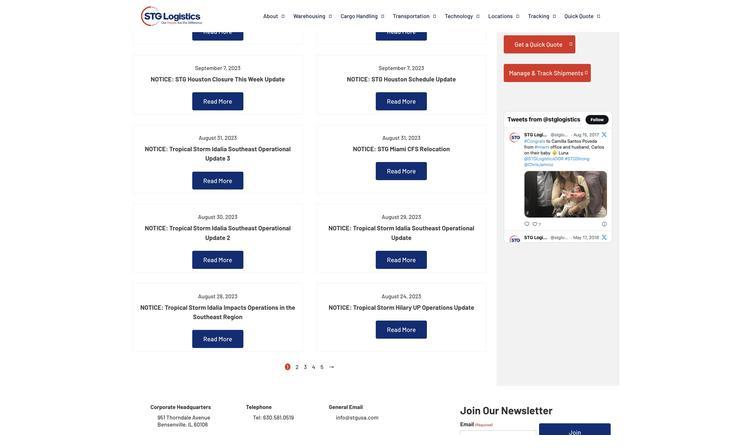 Task type: vqa. For each thing, say whether or not it's contained in the screenshot.
'Contract'
no



Task type: describe. For each thing, give the bounding box(es) containing it.
read more down transportation
[[387, 27, 416, 35]]

relocation
[[420, 145, 450, 153]]

read more for notice: tropical storm hilary up operations update
[[387, 326, 416, 334]]

read for notice: stg miami cfs relocation
[[387, 167, 401, 175]]

read more for notice: stg miami cfs relocation
[[387, 167, 416, 175]]

read more link for notice: tropical storm idalia impacts operations in the southeast region
[[192, 331, 244, 349]]

cargo handling
[[341, 13, 378, 19]]

september for closure
[[195, 65, 222, 71]]

1 vertical spatial a
[[526, 40, 529, 48]]

notice: for notice: tropical storm idalia southeast operational update 2
[[145, 224, 168, 232]]

our
[[483, 404, 500, 417]]

2023 for notice: stg miami cfs relocation
[[409, 135, 421, 141]]

read for notice: tropical storm idalia southeast operational update 3
[[204, 177, 217, 184]]

manage
[[510, 69, 531, 77]]

read down transportation
[[387, 27, 401, 35]]

operational for notice: tropical storm idalia southeast operational update
[[442, 224, 475, 232]]

29,
[[401, 214, 408, 221]]

3 link
[[304, 364, 307, 371]]

hours
[[252, 5, 268, 13]]

impacts
[[224, 304, 247, 311]]

transportation link
[[393, 13, 445, 20]]

storm inside "notice: tropical storm idalia impacts operations in the southeast region"
[[189, 304, 206, 311]]

2023 for notice: stg houston closure this week update
[[229, 65, 241, 71]]

read more for notice: tropical storm idalia southeast operational update 3
[[204, 177, 232, 184]]

60106
[[194, 422, 208, 428]]

4
[[312, 364, 316, 371]]

31, for cfs
[[401, 135, 408, 141]]

monday
[[229, 5, 251, 13]]

closure
[[212, 75, 234, 83]]

combined
[[553, 4, 577, 10]]

read for notice: tropical storm idalia impacts operations in the southeast region
[[204, 336, 217, 343]]

read more link for notice: tropical storm hilary up operations update
[[376, 321, 427, 339]]

→
[[329, 364, 335, 371]]

1 horizontal spatial quote
[[580, 13, 594, 19]]

tel: 630.581.0519
[[253, 415, 294, 421]]

operational for notice: tropical storm idalia southeast operational update 2
[[259, 224, 291, 232]]

more for notice: tropical storm hilary up operations update
[[403, 326, 416, 334]]

2023 for notice: tropical storm idalia southeast operational update
[[409, 214, 422, 221]]

(required)
[[475, 423, 493, 428]]

tropical for notice: tropical storm idalia southeast operational update
[[353, 224, 376, 232]]

notice: tropical storm hilary up operations update
[[329, 304, 475, 311]]

in
[[280, 304, 285, 311]]

miami
[[390, 145, 407, 153]]

notice: tropical for notice: tropical storm hilary up operations update
[[329, 304, 376, 311]]

notice: stg houston schedule update
[[347, 75, 456, 83]]

owners
[[504, 20, 522, 27]]

quick quote link
[[565, 13, 610, 20]]

read for notice: tropical storm idalia southeast operational update
[[387, 256, 401, 264]]

august for notice: stg miami cfs relocation
[[383, 135, 400, 141]]

handling
[[357, 13, 378, 19]]

notice: for notice: tropical storm idalia southeast operational update
[[329, 224, 352, 232]]

2023 for notice: stg houston schedule update
[[412, 65, 425, 71]]

Email Address email field
[[461, 431, 537, 436]]

tropical for notice: tropical storm idalia southeast operational update 2
[[170, 224, 192, 232]]

31, for storm
[[217, 135, 224, 141]]

read more link for notice: tropical storm idalia southeast operational update 2
[[192, 251, 244, 269]]

read more link for notice: stg miami cfs relocation
[[376, 162, 427, 180]]

southeast for notice: tropical storm idalia southeast operational update 3
[[228, 145, 257, 153]]

idalia for notice: tropical storm idalia southeast operational update
[[396, 224, 411, 232]]

technology
[[445, 13, 473, 19]]

24,
[[401, 293, 408, 300]]

august for notice: tropical storm idalia southeast operational update 3
[[199, 135, 216, 141]]

630.581.0519
[[263, 415, 294, 421]]

shipments
[[554, 69, 584, 77]]

more for notice: stg houston closure this week update
[[219, 97, 232, 105]]

solutions through
[[504, 4, 547, 10]]

manage & track shipments
[[510, 69, 584, 77]]

of
[[599, 4, 604, 10]]

stg usa image
[[139, 0, 204, 34]]

notice: tropical storm idalia southeast operational update 2
[[145, 224, 291, 241]]

951 thorndale avenue bensenville, il 60106
[[158, 415, 210, 428]]

corporate headquarters
[[151, 404, 211, 411]]

august 28, 2023
[[198, 293, 238, 300]]

houston for monday
[[204, 5, 228, 13]]

28,
[[217, 293, 224, 300]]

about
[[264, 13, 278, 19]]

more down transportation
[[403, 27, 416, 35]]

houston for closure
[[188, 75, 211, 83]]

week
[[248, 75, 264, 83]]

read more for notice: stg houston schedule update
[[387, 97, 416, 105]]

stg for notice: stg houston closure this week update
[[175, 75, 187, 83]]

a inside delivering port to door omnichannel solutions through a combined network of people, assets and technology for cargo owners and logistics providers.
[[549, 4, 551, 10]]

2023 for notice: tropical storm idalia southeast operational update 3
[[225, 135, 237, 141]]

southeast for notice: tropical storm idalia southeast operational update 2
[[228, 224, 257, 232]]

technology for
[[551, 12, 586, 19]]

notice: for notice: stg houston monday hours
[[168, 5, 191, 13]]

stg for notice: stg houston schedule update
[[372, 75, 383, 83]]

the
[[286, 304, 296, 311]]

2023 for notice: tropical storm idalia impacts operations in the southeast region
[[225, 293, 238, 300]]

to
[[541, 0, 547, 2]]

notice: tropical storm idalia southeast operational update 3
[[145, 145, 291, 162]]

read more link for notice: stg houston schedule update
[[376, 92, 427, 111]]

get a quick quote
[[515, 40, 563, 48]]

port
[[530, 0, 540, 2]]

logistics
[[534, 20, 554, 27]]

thorndale
[[167, 415, 191, 421]]

providers.
[[555, 20, 580, 27]]

september 7, 2023 for schedule
[[379, 65, 425, 71]]

cargo handling link
[[341, 13, 393, 20]]

more for notice: tropical storm idalia southeast operational update 3
[[219, 177, 232, 184]]

operations for update
[[422, 304, 453, 311]]

headquarters
[[177, 404, 211, 411]]

5 link
[[321, 364, 324, 371]]

info@stgusa.com link
[[329, 415, 379, 422]]

2023 for notice: tropical storm hilary up operations update
[[409, 293, 422, 300]]

september 7, 2023 for closure
[[195, 65, 241, 71]]

idalia for notice: tropical storm idalia southeast operational update 2
[[212, 224, 227, 232]]

assets
[[523, 12, 540, 19]]

avenue
[[192, 415, 210, 421]]

951
[[158, 415, 165, 421]]

5
[[321, 364, 324, 371]]

august 30, 2023
[[198, 214, 238, 221]]

houston for schedule
[[384, 75, 408, 83]]

30,
[[217, 214, 224, 221]]

read for notice: tropical storm idalia southeast operational update 2
[[204, 256, 217, 264]]

locations
[[489, 13, 513, 19]]

notice: stg miami cfs relocation
[[353, 145, 450, 153]]

august 31, 2023 for cfs
[[383, 135, 421, 141]]



Task type: locate. For each thing, give the bounding box(es) containing it.
more down notice: stg houston monday hours
[[219, 27, 232, 35]]

read more for notice: tropical storm idalia impacts operations in the southeast region
[[204, 336, 232, 343]]

read more down 'notice: tropical storm idalia southeast operational update'
[[387, 256, 416, 264]]

region
[[223, 313, 243, 321]]

read more for notice: tropical storm idalia southeast operational update 2
[[204, 256, 232, 264]]

read more link down notice: stg miami cfs relocation
[[376, 162, 427, 180]]

august 24, 2023
[[382, 293, 422, 300]]

1 vertical spatial 2
[[296, 364, 299, 371]]

idalia inside notice: tropical storm idalia southeast operational update 3
[[212, 145, 227, 153]]

1 31, from the left
[[217, 135, 224, 141]]

1 horizontal spatial quick
[[565, 13, 579, 19]]

email
[[349, 404, 363, 411], [461, 421, 474, 428]]

read more down notice: stg houston monday hours
[[204, 27, 232, 35]]

7, up notice: stg houston schedule update
[[407, 65, 411, 71]]

september 7, 2023 up notice: stg houston closure this week update
[[195, 65, 241, 71]]

2023
[[229, 65, 241, 71], [412, 65, 425, 71], [225, 135, 237, 141], [409, 135, 421, 141], [226, 214, 238, 221], [409, 214, 422, 221], [225, 293, 238, 300], [409, 293, 422, 300]]

0 horizontal spatial september
[[195, 65, 222, 71]]

2 down august 30, 2023
[[227, 234, 230, 241]]

more down 'notice: tropical storm idalia southeast operational update'
[[403, 256, 416, 264]]

notice:
[[168, 5, 191, 13], [151, 75, 174, 83], [347, 75, 371, 83], [145, 145, 168, 153], [145, 224, 168, 232], [329, 224, 352, 232]]

2 notice: tropical from the left
[[329, 304, 376, 311]]

idalia inside 'notice: tropical storm idalia southeast operational update'
[[396, 224, 411, 232]]

0 horizontal spatial notice: tropical
[[140, 304, 188, 311]]

tropical
[[170, 145, 192, 153], [170, 224, 192, 232], [353, 224, 376, 232]]

0 horizontal spatial 2
[[227, 234, 230, 241]]

quote down network
[[580, 13, 594, 19]]

1 horizontal spatial and
[[541, 12, 550, 19]]

0 horizontal spatial stg
[[175, 75, 187, 83]]

update
[[265, 75, 285, 83], [436, 75, 456, 83], [206, 154, 226, 162], [205, 234, 226, 241], [392, 234, 412, 241], [454, 304, 475, 311]]

None submit
[[540, 424, 611, 436]]

more down cfs
[[403, 167, 416, 175]]

storm inside 'notice: tropical storm idalia southeast operational update'
[[377, 224, 395, 232]]

schedule
[[409, 75, 435, 83]]

0 horizontal spatial and
[[523, 20, 532, 27]]

2023 right 30, at left
[[226, 214, 238, 221]]

update for notice: tropical storm idalia southeast operational update 3
[[206, 154, 226, 162]]

join our newsletter
[[461, 404, 553, 417]]

2023 up the up
[[409, 293, 422, 300]]

storm inside notice: tropical storm idalia southeast operational update 3
[[193, 145, 211, 153]]

1 horizontal spatial stg
[[192, 5, 203, 13]]

august for notice: tropical storm hilary up operations update
[[382, 293, 399, 300]]

cfs
[[408, 145, 419, 153]]

read for notice: stg houston schedule update
[[387, 97, 401, 105]]

0 vertical spatial 3
[[227, 154, 230, 162]]

september up notice: stg houston closure this week update
[[195, 65, 222, 71]]

operations
[[248, 304, 279, 311], [422, 304, 453, 311]]

august 31, 2023 up notice: stg miami cfs relocation
[[383, 135, 421, 141]]

1 horizontal spatial 2
[[296, 364, 299, 371]]

operational inside 'notice: tropical storm idalia southeast operational update'
[[442, 224, 475, 232]]

operations left in
[[248, 304, 279, 311]]

this
[[235, 75, 247, 83]]

1 horizontal spatial 31,
[[401, 135, 408, 141]]

3
[[227, 154, 230, 162], [304, 364, 307, 371]]

update inside notice: tropical storm idalia southeast operational update 3
[[206, 154, 226, 162]]

1 september 7, 2023 from the left
[[195, 65, 241, 71]]

tel:
[[253, 415, 262, 421]]

tel: 630.581.0519 link
[[246, 415, 294, 422]]

read more link for notice: stg houston closure this week update
[[192, 92, 244, 111]]

general
[[329, 404, 348, 411]]

more down notice: tropical storm idalia southeast operational update 3
[[219, 177, 232, 184]]

more
[[219, 27, 232, 35], [403, 27, 416, 35], [219, 97, 232, 105], [403, 97, 416, 105], [403, 167, 416, 175], [219, 177, 232, 184], [219, 256, 232, 264], [403, 256, 416, 264], [403, 326, 416, 334], [219, 336, 232, 343]]

southeast for notice: tropical storm idalia southeast operational update
[[412, 224, 441, 232]]

houston left schedule
[[384, 75, 408, 83]]

notice: tropical storm idalia southeast operational update
[[329, 224, 475, 241]]

read more for notice: stg houston closure this week update
[[204, 97, 232, 105]]

1 notice: tropical from the left
[[140, 304, 188, 311]]

0 horizontal spatial email
[[349, 404, 363, 411]]

2 september 7, 2023 from the left
[[379, 65, 425, 71]]

notice: inside notice: tropical storm idalia southeast operational update 2
[[145, 224, 168, 232]]

tropical inside notice: tropical storm idalia southeast operational update 2
[[170, 224, 192, 232]]

&
[[532, 69, 536, 77]]

7,
[[224, 65, 227, 71], [407, 65, 411, 71]]

technology link
[[445, 13, 489, 20]]

notice: for notice: stg houston closure this week update
[[151, 75, 174, 83]]

2 31, from the left
[[401, 135, 408, 141]]

operational inside notice: tropical storm idalia southeast operational update 3
[[259, 145, 291, 153]]

idalia inside "notice: tropical storm idalia impacts operations in the southeast region"
[[207, 304, 223, 311]]

tracking
[[529, 13, 550, 19]]

2023 right 29,
[[409, 214, 422, 221]]

read down notice: tropical storm idalia southeast operational update 2
[[204, 256, 217, 264]]

31, up notice: stg miami cfs relocation
[[401, 135, 408, 141]]

stg
[[192, 5, 203, 13], [175, 75, 187, 83], [372, 75, 383, 83]]

il
[[188, 422, 193, 428]]

update inside notice: tropical storm idalia southeast operational update 2
[[205, 234, 226, 241]]

storm for notice: tropical storm idalia southeast operational update 2
[[193, 224, 211, 232]]

0 vertical spatial email
[[349, 404, 363, 411]]

cargo
[[341, 13, 355, 19]]

corporate
[[151, 404, 176, 411]]

1 vertical spatial 3
[[304, 364, 307, 371]]

0 horizontal spatial august 31, 2023
[[199, 135, 237, 141]]

tropical inside 'notice: tropical storm idalia southeast operational update'
[[353, 224, 376, 232]]

2 horizontal spatial stg
[[372, 75, 383, 83]]

notice: tropical inside "notice: tropical storm idalia impacts operations in the southeast region"
[[140, 304, 188, 311]]

august left 29,
[[382, 214, 400, 221]]

0 vertical spatial quote
[[580, 13, 594, 19]]

quote down logistics
[[547, 40, 563, 48]]

more down region
[[219, 336, 232, 343]]

notice: inside notice: tropical storm idalia southeast operational update 3
[[145, 145, 168, 153]]

email down join
[[461, 421, 474, 428]]

1 august 31, 2023 from the left
[[199, 135, 237, 141]]

1 vertical spatial quote
[[547, 40, 563, 48]]

read down notice: tropical storm idalia southeast operational update 3
[[204, 177, 217, 184]]

1 horizontal spatial 3
[[304, 364, 307, 371]]

read more link down notice: tropical storm idalia southeast operational update 2
[[192, 251, 244, 269]]

join
[[461, 404, 481, 417]]

read more down notice: stg houston closure this week update
[[204, 97, 232, 105]]

houston
[[204, 5, 228, 13], [188, 75, 211, 83], [384, 75, 408, 83]]

warehousing
[[294, 13, 326, 19]]

7, for schedule
[[407, 65, 411, 71]]

general email
[[329, 404, 363, 411]]

and
[[541, 12, 550, 19], [523, 20, 532, 27]]

read more down notice: stg houston schedule update
[[387, 97, 416, 105]]

quick
[[565, 13, 579, 19], [530, 40, 546, 48]]

read more link down notice: tropical storm hilary up operations update
[[376, 321, 427, 339]]

delivering port to door omnichannel solutions through a combined network of people, assets and technology for cargo owners and logistics providers.
[[504, 0, 604, 27]]

get a quick quote link
[[504, 35, 576, 53]]

1 horizontal spatial september
[[379, 65, 406, 71]]

2023 up notice: tropical storm idalia southeast operational update 3
[[225, 135, 237, 141]]

2023 right 28,
[[225, 293, 238, 300]]

read for notice: tropical storm hilary up operations update
[[387, 326, 401, 334]]

storm
[[193, 145, 211, 153], [193, 224, 211, 232], [377, 224, 395, 232], [189, 304, 206, 311], [377, 304, 395, 311]]

read down notice: stg houston monday hours
[[204, 27, 217, 35]]

notice: for notice: tropical storm idalia southeast operational update 3
[[145, 145, 168, 153]]

update for notice: tropical storm idalia southeast operational update
[[392, 234, 412, 241]]

read more
[[204, 27, 232, 35], [387, 27, 416, 35], [204, 97, 232, 105], [387, 97, 416, 105], [387, 167, 416, 175], [204, 177, 232, 184], [204, 256, 232, 264], [387, 256, 416, 264], [387, 326, 416, 334], [204, 336, 232, 343]]

more for notice: stg houston schedule update
[[403, 97, 416, 105]]

1 horizontal spatial operations
[[422, 304, 453, 311]]

read more link down notice: stg houston schedule update
[[376, 92, 427, 111]]

operations for in
[[248, 304, 279, 311]]

0 horizontal spatial quote
[[547, 40, 563, 48]]

august for notice: tropical storm idalia southeast operational update 2
[[198, 214, 216, 221]]

more down closure on the left top
[[219, 97, 232, 105]]

email up info@stgusa.com on the bottom
[[349, 404, 363, 411]]

1 vertical spatial and
[[523, 20, 532, 27]]

0 horizontal spatial september 7, 2023
[[195, 65, 241, 71]]

stg for notice: stg houston monday hours
[[192, 5, 203, 13]]

31,
[[217, 135, 224, 141], [401, 135, 408, 141]]

read more link for notice: tropical storm idalia southeast operational update 3
[[192, 172, 244, 190]]

hilary
[[396, 304, 412, 311]]

telephone
[[246, 404, 272, 411]]

2 august 31, 2023 from the left
[[383, 135, 421, 141]]

2023 up this
[[229, 65, 241, 71]]

read down notice: stg houston closure this week update
[[204, 97, 217, 105]]

1 horizontal spatial september 7, 2023
[[379, 65, 425, 71]]

more for notice: tropical storm idalia southeast operational update 2
[[219, 256, 232, 264]]

august left 30, at left
[[198, 214, 216, 221]]

read more down notice: tropical storm idalia southeast operational update 2
[[204, 256, 232, 264]]

1 horizontal spatial 7,
[[407, 65, 411, 71]]

notice: stg houston monday hours
[[168, 5, 268, 13]]

1 september from the left
[[195, 65, 222, 71]]

read more link down 'notice: tropical storm idalia southeast operational update'
[[376, 251, 427, 269]]

august 29, 2023
[[382, 214, 422, 221]]

quick right "get"
[[530, 40, 546, 48]]

southeast
[[228, 145, 257, 153], [228, 224, 257, 232], [412, 224, 441, 232], [193, 313, 222, 321]]

september up notice: stg houston schedule update
[[379, 65, 406, 71]]

31, up notice: tropical storm idalia southeast operational update 3
[[217, 135, 224, 141]]

2023 up cfs
[[409, 135, 421, 141]]

0 horizontal spatial operations
[[248, 304, 279, 311]]

read more down region
[[204, 336, 232, 343]]

people,
[[504, 12, 522, 19]]

7, up closure on the left top
[[224, 65, 227, 71]]

notice: inside 'notice: tropical storm idalia southeast operational update'
[[329, 224, 352, 232]]

transportation
[[393, 13, 430, 19]]

0 horizontal spatial quick
[[530, 40, 546, 48]]

2 link
[[296, 364, 299, 371]]

read down "notice: tropical storm idalia impacts operations in the southeast region"
[[204, 336, 217, 343]]

southeast inside 'notice: tropical storm idalia southeast operational update'
[[412, 224, 441, 232]]

read more link down transportation
[[376, 23, 427, 41]]

read more link for notice: tropical storm idalia southeast operational update
[[376, 251, 427, 269]]

update for notice: stg houston closure this week update
[[265, 75, 285, 83]]

read more link down notice: stg houston closure this week update
[[192, 92, 244, 111]]

3 inside notice: tropical storm idalia southeast operational update 3
[[227, 154, 230, 162]]

operations right the up
[[422, 304, 453, 311]]

about link
[[264, 13, 294, 20]]

7, for closure
[[224, 65, 227, 71]]

read down notice: stg houston schedule update
[[387, 97, 401, 105]]

and up logistics
[[541, 12, 550, 19]]

0 vertical spatial 2
[[227, 234, 230, 241]]

bensenville,
[[158, 422, 187, 428]]

storm for notice: tropical storm idalia southeast operational update 3
[[193, 145, 211, 153]]

cargo
[[587, 12, 601, 19]]

1 horizontal spatial email
[[461, 421, 474, 428]]

idalia for notice: tropical storm idalia southeast operational update 3
[[212, 145, 227, 153]]

notice: tropical
[[140, 304, 188, 311], [329, 304, 376, 311]]

manage & track shipments link
[[504, 64, 591, 82]]

1 operations from the left
[[248, 304, 279, 311]]

quick up 'providers.'
[[565, 13, 579, 19]]

august 31, 2023
[[199, 135, 237, 141], [383, 135, 421, 141]]

august up notice: tropical storm idalia southeast operational update 3
[[199, 135, 216, 141]]

2 inside notice: tropical storm idalia southeast operational update 2
[[227, 234, 230, 241]]

0 vertical spatial and
[[541, 12, 550, 19]]

1 7, from the left
[[224, 65, 227, 71]]

email (required)
[[461, 421, 493, 428]]

omnichannel
[[560, 0, 592, 2]]

more down 'hilary'
[[403, 326, 416, 334]]

read more down notice: tropical storm idalia southeast operational update 3
[[204, 177, 232, 184]]

1
[[287, 364, 289, 371]]

more for notice: tropical storm idalia southeast operational update
[[403, 256, 416, 264]]

0 vertical spatial a
[[549, 4, 551, 10]]

network
[[578, 4, 598, 10]]

2 7, from the left
[[407, 65, 411, 71]]

notice: for notice: stg houston schedule update
[[347, 75, 371, 83]]

storm for notice: tropical storm idalia southeast operational update
[[377, 224, 395, 232]]

newsletter
[[502, 404, 553, 417]]

read down 'notice: tropical storm idalia southeast operational update'
[[387, 256, 401, 264]]

idalia inside notice: tropical storm idalia southeast operational update 2
[[212, 224, 227, 232]]

and down assets
[[523, 20, 532, 27]]

notice: stg
[[353, 145, 389, 153]]

1 vertical spatial email
[[461, 421, 474, 428]]

quote
[[580, 13, 594, 19], [547, 40, 563, 48]]

2023 for notice: tropical storm idalia southeast operational update 2
[[226, 214, 238, 221]]

storm inside notice: tropical storm idalia southeast operational update 2
[[193, 224, 211, 232]]

read more down notice: tropical storm hilary up operations update
[[387, 326, 416, 334]]

0 horizontal spatial 31,
[[217, 135, 224, 141]]

more down notice: stg houston schedule update
[[403, 97, 416, 105]]

locations link
[[489, 13, 529, 20]]

2 operations from the left
[[422, 304, 453, 311]]

a right "get"
[[526, 40, 529, 48]]

read more for notice: tropical storm idalia southeast operational update
[[387, 256, 416, 264]]

southeast inside "notice: tropical storm idalia impacts operations in the southeast region"
[[193, 313, 222, 321]]

operations inside "notice: tropical storm idalia impacts operations in the southeast region"
[[248, 304, 279, 311]]

door
[[548, 0, 559, 2]]

a down door
[[549, 4, 551, 10]]

2 left 3 link
[[296, 364, 299, 371]]

southeast inside notice: tropical storm idalia southeast operational update 2
[[228, 224, 257, 232]]

august 31, 2023 for storm
[[199, 135, 237, 141]]

notice: tropical for notice: tropical storm idalia impacts operations in the southeast region
[[140, 304, 188, 311]]

read down miami
[[387, 167, 401, 175]]

august left 28,
[[198, 293, 216, 300]]

september for schedule
[[379, 65, 406, 71]]

update for notice: tropical storm idalia southeast operational update 2
[[205, 234, 226, 241]]

operational for notice: tropical storm idalia southeast operational update 3
[[259, 145, 291, 153]]

southeast inside notice: tropical storm idalia southeast operational update 3
[[228, 145, 257, 153]]

september 7, 2023 up notice: stg houston schedule update
[[379, 65, 425, 71]]

tropical for notice: tropical storm idalia southeast operational update 3
[[170, 145, 192, 153]]

info@stgusa.com
[[336, 415, 379, 421]]

august 31, 2023 up notice: tropical storm idalia southeast operational update 3
[[199, 135, 237, 141]]

delivering
[[504, 0, 529, 2]]

houston left closure on the left top
[[188, 75, 211, 83]]

quick quote
[[565, 13, 594, 19]]

tracking link
[[529, 13, 565, 20]]

0 vertical spatial quick
[[565, 13, 579, 19]]

read for notice: stg houston closure this week update
[[204, 97, 217, 105]]

update inside 'notice: tropical storm idalia southeast operational update'
[[392, 234, 412, 241]]

read more down notice: stg miami cfs relocation
[[387, 167, 416, 175]]

august up miami
[[383, 135, 400, 141]]

2 september from the left
[[379, 65, 406, 71]]

august for notice: tropical storm idalia impacts operations in the southeast region
[[198, 293, 216, 300]]

1 horizontal spatial notice: tropical
[[329, 304, 376, 311]]

more for notice: tropical storm idalia impacts operations in the southeast region
[[219, 336, 232, 343]]

read down notice: tropical storm hilary up operations update
[[387, 326, 401, 334]]

2023 up schedule
[[412, 65, 425, 71]]

1 horizontal spatial august 31, 2023
[[383, 135, 421, 141]]

august left 24,
[[382, 293, 399, 300]]

read more link down notice: tropical storm idalia southeast operational update 3
[[192, 172, 244, 190]]

notice: stg houston closure this week update
[[151, 75, 285, 83]]

0 horizontal spatial 3
[[227, 154, 230, 162]]

track
[[538, 69, 553, 77]]

0 horizontal spatial a
[[526, 40, 529, 48]]

0 horizontal spatial 7,
[[224, 65, 227, 71]]

1 vertical spatial quick
[[530, 40, 546, 48]]

1 horizontal spatial a
[[549, 4, 551, 10]]

houston left monday at the top left of page
[[204, 5, 228, 13]]

read more link down notice: stg houston monday hours
[[192, 23, 244, 41]]

tropical inside notice: tropical storm idalia southeast operational update 3
[[170, 145, 192, 153]]

→ link
[[329, 364, 335, 371]]

read more link down region
[[192, 331, 244, 349]]

more down notice: tropical storm idalia southeast operational update 2
[[219, 256, 232, 264]]

operational inside notice: tropical storm idalia southeast operational update 2
[[259, 224, 291, 232]]

august for notice: tropical storm idalia southeast operational update
[[382, 214, 400, 221]]

up
[[413, 304, 421, 311]]

warehousing link
[[294, 13, 341, 20]]

more for notice: stg miami cfs relocation
[[403, 167, 416, 175]]



